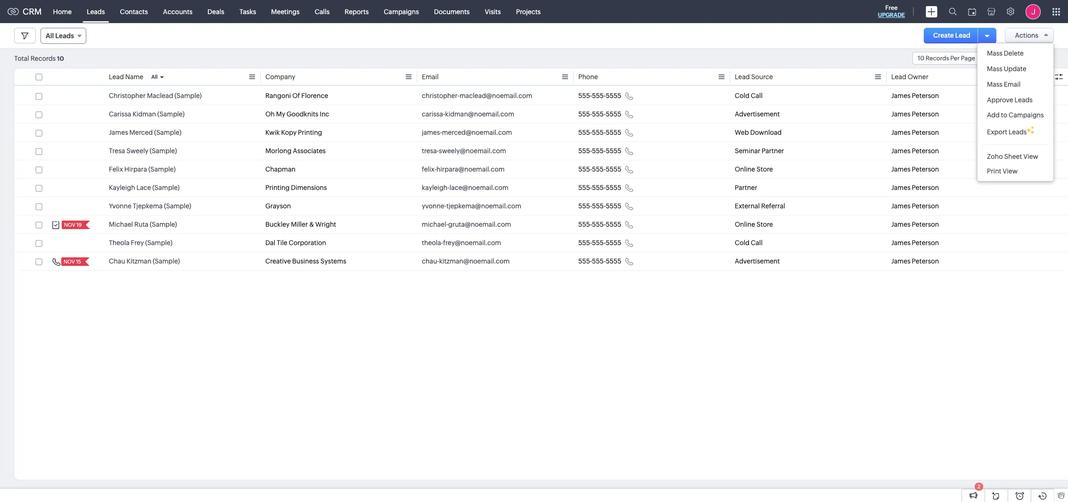 Task type: vqa. For each thing, say whether or not it's contained in the screenshot.
Mr. Christopher Maclead (Sample) - Rangoni Of Florence
no



Task type: describe. For each thing, give the bounding box(es) containing it.
5555 for chau-kitzman@noemail.com
[[606, 258, 622, 265]]

calls
[[315, 8, 330, 15]]

peterson for gruta@noemail.com
[[912, 221, 940, 228]]

christopher maclead (sample) link
[[109, 91, 202, 100]]

nov for michael
[[64, 222, 75, 228]]

to
[[1002, 111, 1008, 119]]

kayleigh lace (sample)
[[109, 184, 180, 191]]

peterson for frey@noemail.com
[[912, 239, 940, 247]]

external
[[735, 202, 760, 210]]

rangoni
[[266, 92, 291, 100]]

james peterson for tresa-sweely@noemail.com
[[892, 147, 940, 155]]

5555 for felix-hirpara@noemail.com
[[606, 166, 622, 173]]

miller
[[291, 221, 308, 228]]

felix-hirpara@noemail.com link
[[422, 165, 505, 174]]

deals link
[[200, 0, 232, 23]]

(sample) for kayleigh lace (sample)
[[152, 184, 180, 191]]

store for michael-gruta@noemail.com
[[757, 221, 773, 228]]

records for total
[[30, 54, 56, 62]]

buckley
[[266, 221, 290, 228]]

online for michael-gruta@noemail.com
[[735, 221, 756, 228]]

frey
[[131, 239, 144, 247]]

florence
[[302, 92, 328, 100]]

james merced (sample)
[[109, 129, 182, 136]]

web download
[[735, 129, 782, 136]]

(sample) for theola frey (sample)
[[145, 239, 173, 247]]

chau-kitzman@noemail.com link
[[422, 257, 510, 266]]

felix
[[109, 166, 123, 173]]

merced
[[130, 129, 153, 136]]

carissa
[[109, 110, 131, 118]]

-
[[1006, 54, 1009, 62]]

michael-gruta@noemail.com
[[422, 221, 511, 228]]

all leads
[[46, 32, 74, 40]]

lead name
[[109, 73, 143, 81]]

mass delete link
[[978, 46, 1054, 61]]

1 vertical spatial campaigns
[[1009, 111, 1045, 119]]

james peterson for chau-kitzman@noemail.com
[[892, 258, 940, 265]]

kayleigh lace (sample) link
[[109, 183, 180, 192]]

dimensions
[[291, 184, 327, 191]]

yvonne
[[109, 202, 131, 210]]

10 for 1 - 10
[[1010, 54, 1017, 62]]

zoho
[[988, 153, 1004, 160]]

source
[[752, 73, 774, 81]]

upgrade
[[879, 12, 906, 18]]

nov 15
[[64, 259, 81, 265]]

555-555-5555 for james-merced@noemail.com
[[579, 129, 622, 136]]

michael-
[[422, 221, 449, 228]]

search image
[[949, 8, 957, 16]]

visits
[[485, 8, 501, 15]]

felix-hirpara@noemail.com
[[422, 166, 505, 173]]

meetings link
[[264, 0, 307, 23]]

555-555-5555 for tresa-sweely@noemail.com
[[579, 147, 622, 155]]

crm
[[23, 7, 42, 17]]

james for theola-frey@noemail.com
[[892, 239, 911, 247]]

10 records per page
[[918, 55, 976, 62]]

seminar partner
[[735, 147, 785, 155]]

tjepkema@noemail.com
[[447, 202, 522, 210]]

peterson for tjepkema@noemail.com
[[912, 202, 940, 210]]

business
[[292, 258, 319, 265]]

james for yvonne-tjepkema@noemail.com
[[892, 202, 911, 210]]

5555 for christopher-maclead@noemail.com
[[606, 92, 622, 100]]

tresa sweely (sample)
[[109, 147, 177, 155]]

nov 19 link
[[62, 221, 83, 229]]

cold call for theola-frey@noemail.com
[[735, 239, 763, 247]]

export leads
[[988, 128, 1027, 136]]

0 horizontal spatial campaigns
[[384, 8, 419, 15]]

james peterson for yvonne-tjepkema@noemail.com
[[892, 202, 940, 210]]

555-555-5555 for theola-frey@noemail.com
[[579, 239, 622, 247]]

create lead
[[934, 32, 971, 39]]

merced@noemail.com
[[442, 129, 512, 136]]

tasks
[[240, 8, 256, 15]]

555-555-5555 for michael-gruta@noemail.com
[[579, 221, 622, 228]]

james for christopher-maclead@noemail.com
[[892, 92, 911, 100]]

frey@noemail.com
[[443, 239, 501, 247]]

owner
[[908, 73, 929, 81]]

oh
[[266, 110, 275, 118]]

calls link
[[307, 0, 337, 23]]

tasks link
[[232, 0, 264, 23]]

(sample) for christopher maclead (sample)
[[175, 92, 202, 100]]

peterson for hirpara@noemail.com
[[912, 166, 940, 173]]

yvonne tjepkema (sample) link
[[109, 201, 191, 211]]

projects
[[516, 8, 541, 15]]

my
[[276, 110, 285, 118]]

referral
[[762, 202, 786, 210]]

james for kayleigh-lace@noemail.com
[[892, 184, 911, 191]]

creative business systems
[[266, 258, 347, 265]]

yvonne-tjepkema@noemail.com link
[[422, 201, 522, 211]]

james peterson for christopher-maclead@noemail.com
[[892, 92, 940, 100]]

5555 for tresa-sweely@noemail.com
[[606, 147, 622, 155]]

leads for export leads
[[1009, 128, 1027, 136]]

kayleigh
[[109, 184, 135, 191]]

kwik kopy printing
[[266, 129, 322, 136]]

james for james-merced@noemail.com
[[892, 129, 911, 136]]

peterson for kitzman@noemail.com
[[912, 258, 940, 265]]

carissa kidman (sample)
[[109, 110, 185, 118]]

all for all leads
[[46, 32, 54, 40]]

visits link
[[478, 0, 509, 23]]

555-555-5555 for carissa-kidman@noemail.com
[[579, 110, 622, 118]]

tresa
[[109, 147, 125, 155]]

wright
[[316, 221, 336, 228]]

leads for approve leads
[[1015, 96, 1033, 104]]

lead inside button
[[956, 32, 971, 39]]

documents
[[434, 8, 470, 15]]

lace
[[137, 184, 151, 191]]

christopher-maclead@noemail.com link
[[422, 91, 533, 100]]

create menu element
[[921, 0, 944, 23]]

approve leads link
[[978, 92, 1054, 108]]

corporation
[[289, 239, 326, 247]]

total records 10
[[14, 54, 64, 62]]

555-555-5555 for yvonne-tjepkema@noemail.com
[[579, 202, 622, 210]]

mass for mass update
[[988, 65, 1003, 73]]

peterson for kidman@noemail.com
[[912, 110, 940, 118]]

seminar
[[735, 147, 761, 155]]

sweely
[[127, 147, 148, 155]]

download
[[751, 129, 782, 136]]

1 horizontal spatial email
[[1005, 81, 1021, 88]]

name
[[125, 73, 143, 81]]

lead for lead owner
[[892, 73, 907, 81]]

mass for mass email
[[988, 81, 1003, 88]]

james for michael-gruta@noemail.com
[[892, 221, 911, 228]]

printing dimensions
[[266, 184, 327, 191]]

home
[[53, 8, 72, 15]]

leads right home
[[87, 8, 105, 15]]

lace@noemail.com
[[450, 184, 509, 191]]

(sample) for chau kitzman (sample)
[[153, 258, 180, 265]]

1 horizontal spatial printing
[[298, 129, 322, 136]]

james-merced@noemail.com link
[[422, 128, 512, 137]]

of
[[293, 92, 300, 100]]

5555 for carissa-kidman@noemail.com
[[606, 110, 622, 118]]

0 horizontal spatial email
[[422, 73, 439, 81]]

peterson for maclead@noemail.com
[[912, 92, 940, 100]]

kayleigh-lace@noemail.com link
[[422, 183, 509, 192]]

0 vertical spatial view
[[1024, 153, 1039, 160]]



Task type: locate. For each thing, give the bounding box(es) containing it.
free upgrade
[[879, 4, 906, 18]]

campaigns down the approve leads link
[[1009, 111, 1045, 119]]

partner up external
[[735, 184, 758, 191]]

cold down lead source
[[735, 92, 750, 100]]

(sample) for michael ruta (sample)
[[150, 221, 177, 228]]

christopher
[[109, 92, 146, 100]]

2 cold call from the top
[[735, 239, 763, 247]]

1 online from the top
[[735, 166, 756, 173]]

1 vertical spatial online store
[[735, 221, 773, 228]]

call for christopher-maclead@noemail.com
[[751, 92, 763, 100]]

2 peterson from the top
[[912, 110, 940, 118]]

online store down external referral
[[735, 221, 773, 228]]

6 555-555-5555 from the top
[[579, 184, 622, 191]]

online store for hirpara@noemail.com
[[735, 166, 773, 173]]

(sample) for tresa sweely (sample)
[[150, 147, 177, 155]]

0 vertical spatial advertisement
[[735, 110, 780, 118]]

1 store from the top
[[757, 166, 773, 173]]

(sample) right the frey
[[145, 239, 173, 247]]

1 james peterson from the top
[[892, 92, 940, 100]]

1 horizontal spatial all
[[151, 74, 158, 80]]

morlong
[[266, 147, 292, 155]]

carissa-kidman@noemail.com
[[422, 110, 515, 118]]

0 vertical spatial cold call
[[735, 92, 763, 100]]

james for felix-hirpara@noemail.com
[[892, 166, 911, 173]]

4 james peterson from the top
[[892, 147, 940, 155]]

store down external referral
[[757, 221, 773, 228]]

5555 for james-merced@noemail.com
[[606, 129, 622, 136]]

cold call down lead source
[[735, 92, 763, 100]]

kayleigh-lace@noemail.com
[[422, 184, 509, 191]]

3 mass from the top
[[988, 81, 1003, 88]]

3 555-555-5555 from the top
[[579, 129, 622, 136]]

3 peterson from the top
[[912, 129, 940, 136]]

email
[[422, 73, 439, 81], [1005, 81, 1021, 88]]

carissa kidman (sample) link
[[109, 109, 185, 119]]

all up the total records 10
[[46, 32, 54, 40]]

cold call for christopher-maclead@noemail.com
[[735, 92, 763, 100]]

555-555-5555 for christopher-maclead@noemail.com
[[579, 92, 622, 100]]

nov 19
[[64, 222, 82, 228]]

(sample) down maclead
[[157, 110, 185, 118]]

call down external referral
[[751, 239, 763, 247]]

creative
[[266, 258, 291, 265]]

external referral
[[735, 202, 786, 210]]

mass email
[[988, 81, 1021, 88]]

mass up approve
[[988, 81, 1003, 88]]

1 5555 from the top
[[606, 92, 622, 100]]

search element
[[944, 0, 963, 23]]

james peterson for theola-frey@noemail.com
[[892, 239, 940, 247]]

nov left 19
[[64, 222, 75, 228]]

lead for lead source
[[735, 73, 750, 81]]

0 vertical spatial printing
[[298, 129, 322, 136]]

add
[[988, 111, 1000, 119]]

2 online store from the top
[[735, 221, 773, 228]]

hirpara
[[124, 166, 147, 173]]

1 call from the top
[[751, 92, 763, 100]]

cold for christopher-maclead@noemail.com
[[735, 92, 750, 100]]

james
[[892, 92, 911, 100], [892, 110, 911, 118], [109, 129, 128, 136], [892, 129, 911, 136], [892, 147, 911, 155], [892, 166, 911, 173], [892, 184, 911, 191], [892, 202, 911, 210], [892, 221, 911, 228], [892, 239, 911, 247], [892, 258, 911, 265]]

james peterson for felix-hirpara@noemail.com
[[892, 166, 940, 173]]

free
[[886, 4, 898, 11]]

michael
[[109, 221, 133, 228]]

1 vertical spatial cold call
[[735, 239, 763, 247]]

10 inside the total records 10
[[57, 55, 64, 62]]

(sample) down james merced (sample) link
[[150, 147, 177, 155]]

5555 for michael-gruta@noemail.com
[[606, 221, 622, 228]]

nov left 15
[[64, 259, 75, 265]]

print
[[988, 167, 1002, 175]]

(sample) right lace
[[152, 184, 180, 191]]

2 mass from the top
[[988, 65, 1003, 73]]

advertisement for carissa-kidman@noemail.com
[[735, 110, 780, 118]]

3 james peterson from the top
[[892, 129, 940, 136]]

9 james peterson from the top
[[892, 239, 940, 247]]

5 peterson from the top
[[912, 166, 940, 173]]

approve
[[988, 96, 1014, 104]]

(sample) for yvonne tjepkema (sample)
[[164, 202, 191, 210]]

documents link
[[427, 0, 478, 23]]

peterson for lace@noemail.com
[[912, 184, 940, 191]]

7 peterson from the top
[[912, 202, 940, 210]]

james for chau-kitzman@noemail.com
[[892, 258, 911, 265]]

1 horizontal spatial view
[[1024, 153, 1039, 160]]

(sample) inside 'link'
[[150, 147, 177, 155]]

1 vertical spatial call
[[751, 239, 763, 247]]

hirpara@noemail.com
[[437, 166, 505, 173]]

4 555-555-5555 from the top
[[579, 147, 622, 155]]

chau-
[[422, 258, 439, 265]]

1
[[1002, 54, 1005, 62]]

michael ruta (sample) link
[[109, 220, 177, 229]]

4 5555 from the top
[[606, 147, 622, 155]]

10 up owner at the top of page
[[918, 55, 925, 62]]

partner down 'download' at the right
[[762, 147, 785, 155]]

5555 for yvonne-tjepkema@noemail.com
[[606, 202, 622, 210]]

tresa-sweely@noemail.com link
[[422, 146, 506, 156]]

1 vertical spatial all
[[151, 74, 158, 80]]

1 vertical spatial nov
[[64, 259, 75, 265]]

tjepkema
[[133, 202, 163, 210]]

lead
[[956, 32, 971, 39], [109, 73, 124, 81], [735, 73, 750, 81], [892, 73, 907, 81]]

yvonne tjepkema (sample)
[[109, 202, 191, 210]]

store for felix-hirpara@noemail.com
[[757, 166, 773, 173]]

2 vertical spatial mass
[[988, 81, 1003, 88]]

(sample) right maclead
[[175, 92, 202, 100]]

peterson
[[912, 92, 940, 100], [912, 110, 940, 118], [912, 129, 940, 136], [912, 147, 940, 155], [912, 166, 940, 173], [912, 184, 940, 191], [912, 202, 940, 210], [912, 221, 940, 228], [912, 239, 940, 247], [912, 258, 940, 265]]

all inside "all leads" field
[[46, 32, 54, 40]]

sweely@noemail.com
[[439, 147, 506, 155]]

mass for mass delete
[[988, 50, 1003, 57]]

cold down external
[[735, 239, 750, 247]]

james for tresa-sweely@noemail.com
[[892, 147, 911, 155]]

printing up grayson
[[266, 184, 290, 191]]

sheet
[[1005, 153, 1023, 160]]

0 vertical spatial partner
[[762, 147, 785, 155]]

(sample) right tjepkema
[[164, 202, 191, 210]]

0 vertical spatial store
[[757, 166, 773, 173]]

partner
[[762, 147, 785, 155], [735, 184, 758, 191]]

1 cold call from the top
[[735, 92, 763, 100]]

1 vertical spatial view
[[1003, 167, 1018, 175]]

All Leads field
[[41, 28, 86, 44]]

1 vertical spatial cold
[[735, 239, 750, 247]]

chau kitzman (sample)
[[109, 258, 180, 265]]

view
[[1024, 153, 1039, 160], [1003, 167, 1018, 175]]

leads down add to campaigns
[[1009, 128, 1027, 136]]

lead for lead name
[[109, 73, 124, 81]]

records inside field
[[926, 55, 950, 62]]

mass update link
[[978, 61, 1054, 77]]

leads up add to campaigns
[[1015, 96, 1033, 104]]

export
[[988, 128, 1008, 136]]

(sample) right 'ruta'
[[150, 221, 177, 228]]

leads inside field
[[55, 32, 74, 40]]

2 cold from the top
[[735, 239, 750, 247]]

0 vertical spatial online
[[735, 166, 756, 173]]

peterson for sweely@noemail.com
[[912, 147, 940, 155]]

0 horizontal spatial view
[[1003, 167, 1018, 175]]

leads link
[[79, 0, 113, 23]]

james for carissa-kidman@noemail.com
[[892, 110, 911, 118]]

8 555-555-5555 from the top
[[579, 221, 622, 228]]

10 peterson from the top
[[912, 258, 940, 265]]

row group
[[14, 87, 1069, 271]]

lead right create
[[956, 32, 971, 39]]

online store for gruta@noemail.com
[[735, 221, 773, 228]]

2 james peterson from the top
[[892, 110, 940, 118]]

call down lead source
[[751, 92, 763, 100]]

10 5555 from the top
[[606, 258, 622, 265]]

felix hirpara (sample) link
[[109, 165, 176, 174]]

1 vertical spatial printing
[[266, 184, 290, 191]]

online store down seminar partner
[[735, 166, 773, 173]]

0 horizontal spatial printing
[[266, 184, 290, 191]]

10 right -
[[1010, 54, 1017, 62]]

(sample) up kayleigh lace (sample)
[[148, 166, 176, 173]]

create lead button
[[924, 28, 980, 43]]

carissa-kidman@noemail.com link
[[422, 109, 515, 119]]

theola-
[[422, 239, 443, 247]]

email down mass update link
[[1005, 81, 1021, 88]]

mass delete
[[988, 50, 1024, 57]]

felix hirpara (sample)
[[109, 166, 176, 173]]

email up christopher-
[[422, 73, 439, 81]]

1 horizontal spatial 10
[[918, 55, 925, 62]]

online down seminar
[[735, 166, 756, 173]]

2 horizontal spatial 10
[[1010, 54, 1017, 62]]

view down zoho sheet view
[[1003, 167, 1018, 175]]

5 5555 from the top
[[606, 166, 622, 173]]

555-555-5555 for chau-kitzman@noemail.com
[[579, 258, 622, 265]]

5 james peterson from the top
[[892, 166, 940, 173]]

0 vertical spatial mass
[[988, 50, 1003, 57]]

contacts
[[120, 8, 148, 15]]

records for 10
[[926, 55, 950, 62]]

kidman
[[133, 110, 156, 118]]

lead left "source"
[[735, 73, 750, 81]]

james inside james merced (sample) link
[[109, 129, 128, 136]]

7 555-555-5555 from the top
[[579, 202, 622, 210]]

9 peterson from the top
[[912, 239, 940, 247]]

0 vertical spatial campaigns
[[384, 8, 419, 15]]

mass left -
[[988, 50, 1003, 57]]

nov for chau
[[64, 259, 75, 265]]

1 mass from the top
[[988, 50, 1003, 57]]

james peterson for kayleigh-lace@noemail.com
[[892, 184, 940, 191]]

mass down 1
[[988, 65, 1003, 73]]

1 online store from the top
[[735, 166, 773, 173]]

update
[[1005, 65, 1027, 73]]

1 vertical spatial store
[[757, 221, 773, 228]]

(sample) for felix hirpara (sample)
[[148, 166, 176, 173]]

cold call down external
[[735, 239, 763, 247]]

online store
[[735, 166, 773, 173], [735, 221, 773, 228]]

10 inside field
[[918, 55, 925, 62]]

10 Records Per Page field
[[913, 52, 988, 65]]

store down seminar partner
[[757, 166, 773, 173]]

dal tile corporation
[[266, 239, 326, 247]]

row group containing christopher maclead (sample)
[[14, 87, 1069, 271]]

5555 for kayleigh-lace@noemail.com
[[606, 184, 622, 191]]

1 vertical spatial advertisement
[[735, 258, 780, 265]]

store
[[757, 166, 773, 173], [757, 221, 773, 228]]

rangoni of florence
[[266, 92, 328, 100]]

5555 for theola-frey@noemail.com
[[606, 239, 622, 247]]

9 555-555-5555 from the top
[[579, 239, 622, 247]]

lead left owner at the top of page
[[892, 73, 907, 81]]

tresa sweely (sample) link
[[109, 146, 177, 156]]

10 down all leads at the left top of the page
[[57, 55, 64, 62]]

7 james peterson from the top
[[892, 202, 940, 210]]

555-555-5555 for kayleigh-lace@noemail.com
[[579, 184, 622, 191]]

0 horizontal spatial all
[[46, 32, 54, 40]]

10 for total records 10
[[57, 55, 64, 62]]

kwik
[[266, 129, 280, 136]]

view right "sheet"
[[1024, 153, 1039, 160]]

10 555-555-5555 from the top
[[579, 258, 622, 265]]

(sample) right kitzman
[[153, 258, 180, 265]]

8 peterson from the top
[[912, 221, 940, 228]]

cold for theola-frey@noemail.com
[[735, 239, 750, 247]]

all for all
[[151, 74, 158, 80]]

call
[[751, 92, 763, 100], [751, 239, 763, 247]]

company
[[266, 73, 296, 81]]

6 5555 from the top
[[606, 184, 622, 191]]

0 horizontal spatial records
[[30, 54, 56, 62]]

online for felix-hirpara@noemail.com
[[735, 166, 756, 173]]

kopy
[[281, 129, 297, 136]]

kayleigh-
[[422, 184, 450, 191]]

christopher-maclead@noemail.com
[[422, 92, 533, 100]]

inc
[[320, 110, 330, 118]]

0 vertical spatial nov
[[64, 222, 75, 228]]

9 5555 from the top
[[606, 239, 622, 247]]

approve leads
[[988, 96, 1033, 104]]

leads for all leads
[[55, 32, 74, 40]]

(sample) for james merced (sample)
[[154, 129, 182, 136]]

leads
[[87, 8, 105, 15], [55, 32, 74, 40], [1015, 96, 1033, 104], [1009, 128, 1027, 136]]

(sample) for carissa kidman (sample)
[[157, 110, 185, 118]]

8 james peterson from the top
[[892, 221, 940, 228]]

james peterson for carissa-kidman@noemail.com
[[892, 110, 940, 118]]

8 5555 from the top
[[606, 221, 622, 228]]

accounts
[[163, 8, 193, 15]]

james peterson for michael-gruta@noemail.com
[[892, 221, 940, 228]]

all up christopher maclead (sample)
[[151, 74, 158, 80]]

morlong associates
[[266, 147, 326, 155]]

2 5555 from the top
[[606, 110, 622, 118]]

5 555-555-5555 from the top
[[579, 166, 622, 173]]

1 vertical spatial online
[[735, 221, 756, 228]]

0 vertical spatial online store
[[735, 166, 773, 173]]

3 5555 from the top
[[606, 129, 622, 136]]

reports
[[345, 8, 369, 15]]

create menu image
[[926, 6, 938, 17]]

nov 15 link
[[61, 258, 82, 266]]

records right total
[[30, 54, 56, 62]]

10 james peterson from the top
[[892, 258, 940, 265]]

1 vertical spatial mass
[[988, 65, 1003, 73]]

5555
[[606, 92, 622, 100], [606, 110, 622, 118], [606, 129, 622, 136], [606, 147, 622, 155], [606, 166, 622, 173], [606, 184, 622, 191], [606, 202, 622, 210], [606, 221, 622, 228], [606, 239, 622, 247], [606, 258, 622, 265]]

(sample) right merced on the top left of the page
[[154, 129, 182, 136]]

actions
[[1016, 32, 1039, 39]]

555-555-5555 for felix-hirpara@noemail.com
[[579, 166, 622, 173]]

profile image
[[1026, 4, 1041, 19]]

2 call from the top
[[751, 239, 763, 247]]

0 vertical spatial cold
[[735, 92, 750, 100]]

profile element
[[1021, 0, 1047, 23]]

tile
[[277, 239, 288, 247]]

peterson for merced@noemail.com
[[912, 129, 940, 136]]

calendar image
[[969, 8, 977, 15]]

1 advertisement from the top
[[735, 110, 780, 118]]

leads down home link
[[55, 32, 74, 40]]

2 online from the top
[[735, 221, 756, 228]]

online down external
[[735, 221, 756, 228]]

1 horizontal spatial campaigns
[[1009, 111, 1045, 119]]

2 advertisement from the top
[[735, 258, 780, 265]]

6 peterson from the top
[[912, 184, 940, 191]]

phone
[[579, 73, 598, 81]]

2 store from the top
[[757, 221, 773, 228]]

0 vertical spatial call
[[751, 92, 763, 100]]

oh my goodknits inc
[[266, 110, 330, 118]]

advertisement for chau-kitzman@noemail.com
[[735, 258, 780, 265]]

lead left name at left top
[[109, 73, 124, 81]]

campaigns right reports link
[[384, 8, 419, 15]]

kitzman@noemail.com
[[439, 258, 510, 265]]

printing up associates
[[298, 129, 322, 136]]

yvonne-
[[422, 202, 447, 210]]

1 horizontal spatial records
[[926, 55, 950, 62]]

1 vertical spatial partner
[[735, 184, 758, 191]]

navigation
[[1022, 51, 1055, 65]]

4 peterson from the top
[[912, 147, 940, 155]]

records left per
[[926, 55, 950, 62]]

1 cold from the top
[[735, 92, 750, 100]]

6 james peterson from the top
[[892, 184, 940, 191]]

19
[[76, 222, 82, 228]]

1 horizontal spatial partner
[[762, 147, 785, 155]]

lead source
[[735, 73, 774, 81]]

per
[[951, 55, 960, 62]]

0 horizontal spatial 10
[[57, 55, 64, 62]]

0 vertical spatial all
[[46, 32, 54, 40]]

james peterson for james-merced@noemail.com
[[892, 129, 940, 136]]

1 peterson from the top
[[912, 92, 940, 100]]

1 555-555-5555 from the top
[[579, 92, 622, 100]]

7 5555 from the top
[[606, 202, 622, 210]]

2 555-555-5555 from the top
[[579, 110, 622, 118]]

0 horizontal spatial partner
[[735, 184, 758, 191]]

call for theola-frey@noemail.com
[[751, 239, 763, 247]]



